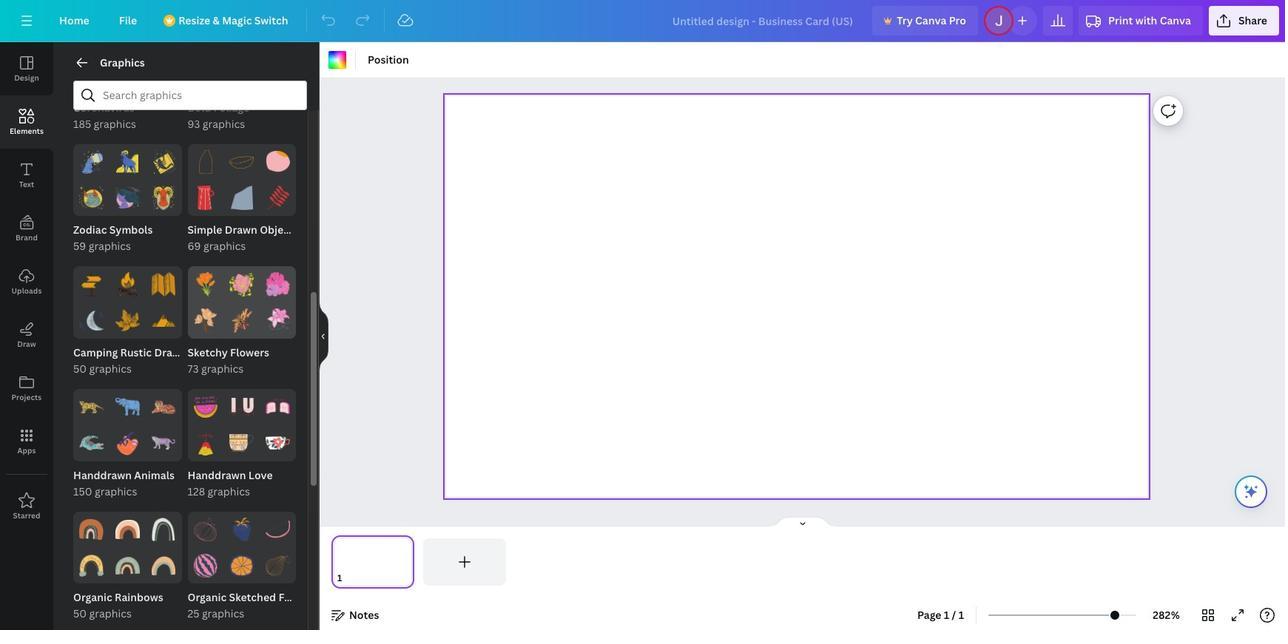 Task type: locate. For each thing, give the bounding box(es) containing it.
graphics inside coronavirus 185 graphics
[[94, 117, 136, 131]]

0 horizontal spatial 1
[[944, 608, 950, 622]]

128
[[188, 484, 205, 498]]

50 down camping
[[73, 362, 87, 376]]

graphics down camping
[[89, 362, 132, 376]]

flowers
[[230, 346, 269, 360]]

pinapple slice image
[[266, 518, 290, 542]]

watermelon image
[[193, 554, 218, 578]]

organic sketched fruit button
[[188, 590, 302, 606]]

organic inside the organic rainbows 50 graphics
[[73, 591, 112, 605]]

handdrawn up 128
[[188, 468, 246, 482]]

with
[[1136, 13, 1157, 27]]

starred
[[13, 511, 40, 521]]

symbols
[[109, 223, 153, 237]]

text
[[19, 179, 34, 189]]

page 1 image
[[331, 539, 414, 586]]

graphics down handdrawn love button
[[208, 484, 250, 498]]

0 horizontal spatial floral teacup image
[[230, 431, 254, 456]]

1 horizontal spatial floral teacup image
[[266, 431, 290, 456]]

text button
[[0, 149, 53, 202]]

sketchy veiny petal flower element image
[[266, 309, 290, 333]]

organic rainbow image
[[115, 518, 140, 542]]

graphics inside sketchy flowers 73 graphics
[[201, 362, 244, 376]]

0 horizontal spatial canva
[[915, 13, 947, 27]]

282% button
[[1143, 604, 1191, 627]]

file button
[[107, 6, 149, 36]]

brand button
[[0, 202, 53, 255]]

Search graphics search field
[[103, 81, 277, 110]]

69
[[188, 239, 201, 253]]

pencil graphic of a leaf image
[[115, 309, 140, 333]]

graphics down zodiac symbols button in the left of the page
[[89, 239, 131, 253]]

home link
[[47, 6, 101, 36]]

zodiac symbols button
[[73, 222, 182, 238]]

orange bowl illustration image
[[230, 150, 254, 174]]

1 left /
[[944, 608, 950, 622]]

handdrawn inside the handdrawn animals 150 graphics
[[73, 468, 132, 482]]

pencil graphic of a wooden direction signages image
[[79, 273, 103, 297]]

sketchy flowers button
[[188, 345, 296, 361]]

organic rainbow image left organic rainbow image
[[79, 518, 103, 542]]

0 horizontal spatial handdrawn
[[73, 468, 132, 482]]

star sign virgo image
[[115, 186, 140, 210]]

2 floral teacup image from the left
[[266, 431, 290, 456]]

zodiac
[[73, 223, 107, 237]]

notes
[[349, 608, 379, 622]]

simple drawn objects button
[[188, 222, 299, 238]]

drawn
[[225, 223, 257, 237]]

rustic
[[120, 346, 152, 360]]

1 right /
[[959, 608, 964, 622]]

graphics
[[94, 117, 136, 131], [203, 117, 245, 131], [89, 239, 131, 253], [203, 239, 246, 253], [89, 362, 132, 376], [201, 362, 244, 376], [95, 484, 137, 498], [208, 484, 250, 498], [89, 607, 132, 621], [202, 607, 244, 621]]

star sign aries image
[[115, 150, 140, 174]]

73
[[188, 362, 199, 376]]

melon witty valentines quotes image
[[193, 395, 218, 419]]

graphics inside camping rustic drawing 50 graphics
[[89, 362, 132, 376]]

sketchy gumamela flower element image
[[230, 273, 254, 297]]

pro
[[949, 13, 966, 27]]

handdrawn inside handdrawn love 128 graphics
[[188, 468, 246, 482]]

organic rainbow with pattern image
[[115, 554, 140, 578]]

coronavirus button
[[73, 100, 182, 116]]

59
[[73, 239, 86, 253]]

organic down organic rainbow with text icon
[[73, 591, 112, 605]]

graphics inside the handdrawn animals 150 graphics
[[95, 484, 137, 498]]

2 1 from the left
[[959, 608, 964, 622]]

star sign aquarius image
[[79, 150, 103, 174]]

bold foliage 93 graphics
[[188, 100, 249, 131]]

graphics down "organic sketched fruit" button
[[202, 607, 244, 621]]

organic inside 'organic sketched fruit 25 graphics'
[[188, 591, 227, 605]]

borneo elephant illustration image
[[115, 395, 140, 419]]

93
[[188, 117, 200, 131]]

floral teacup image down loaf witty valentines quotes icon
[[266, 431, 290, 456]]

sktrawberry blue image
[[230, 518, 254, 542]]

graphics down handdrawn animals button
[[95, 484, 137, 498]]

graphics inside the organic rainbows 50 graphics
[[89, 607, 132, 621]]

projects
[[12, 392, 42, 403]]

bold
[[188, 100, 211, 114]]

organic rainbow image up organic rainbow with dots icon
[[151, 518, 176, 542]]

starred button
[[0, 480, 53, 533]]

print with canva
[[1108, 13, 1191, 27]]

canva inside button
[[915, 13, 947, 27]]

canva right the try
[[915, 13, 947, 27]]

1 vertical spatial 50
[[73, 607, 87, 621]]

fruit
[[279, 591, 302, 605]]

2 50 from the top
[[73, 607, 87, 621]]

1 horizontal spatial canva
[[1160, 13, 1191, 27]]

graphics down foliage
[[203, 117, 245, 131]]

graphics
[[100, 55, 145, 70]]

try
[[897, 13, 913, 27]]

sketchy
[[188, 346, 228, 360]]

animals
[[134, 468, 175, 482]]

1 floral teacup image from the left
[[230, 431, 254, 456]]

draw
[[17, 339, 36, 349]]

2 organic rainbow image from the left
[[151, 518, 176, 542]]

floral teacup image up handdrawn love button
[[230, 431, 254, 456]]

organic sketched fruit 25 graphics
[[188, 591, 302, 621]]

objects
[[260, 223, 299, 237]]

grey shape illustration image
[[230, 186, 254, 210]]

canva right with
[[1160, 13, 1191, 27]]

file
[[119, 13, 137, 27]]

organic for graphics
[[73, 591, 112, 605]]

funky sloth image
[[115, 431, 140, 456]]

handdrawn up 150
[[73, 468, 132, 482]]

organic
[[73, 591, 112, 605], [188, 591, 227, 605]]

0 vertical spatial 50
[[73, 362, 87, 376]]

50 down organic rainbow with text icon
[[73, 607, 87, 621]]

yellow pear image
[[266, 554, 290, 578]]

canva
[[915, 13, 947, 27], [1160, 13, 1191, 27]]

1
[[944, 608, 950, 622], [959, 608, 964, 622]]

camping rustic drawing button
[[73, 345, 196, 361]]

organic up 25
[[188, 591, 227, 605]]

switch
[[254, 13, 288, 27]]

position button
[[362, 48, 415, 72]]

pencil graphic of a location map image
[[151, 273, 176, 297]]

150
[[73, 484, 92, 498]]

50 inside camping rustic drawing 50 graphics
[[73, 362, 87, 376]]

coronavirus
[[73, 100, 135, 114]]

camping
[[73, 346, 118, 360]]

share button
[[1209, 6, 1279, 36]]

projects button
[[0, 362, 53, 415]]

50
[[73, 362, 87, 376], [73, 607, 87, 621]]

0 horizontal spatial organic
[[73, 591, 112, 605]]

graphics down coronavirus
[[94, 117, 136, 131]]

red leaf illustration image
[[266, 186, 290, 210]]

letters witty valentines quotes image
[[230, 395, 254, 419]]

simple
[[188, 223, 222, 237]]

1 handdrawn from the left
[[73, 468, 132, 482]]

2 canva from the left
[[1160, 13, 1191, 27]]

organic for 25
[[188, 591, 227, 605]]

resize & magic switch
[[178, 13, 288, 27]]

1 horizontal spatial organic
[[188, 591, 227, 605]]

1 horizontal spatial organic rainbow image
[[151, 518, 176, 542]]

1 canva from the left
[[915, 13, 947, 27]]

elements button
[[0, 95, 53, 149]]

1 organic from the left
[[73, 591, 112, 605]]

canva assistant image
[[1242, 483, 1260, 501]]

sketchy warm flower element image
[[230, 309, 254, 333]]

page
[[918, 608, 942, 622]]

page 1 / 1
[[918, 608, 964, 622]]

sketchy flowers 73 graphics
[[188, 346, 269, 376]]

organic rainbow image
[[79, 518, 103, 542], [151, 518, 176, 542]]

#ffffff image
[[329, 51, 346, 69]]

2 organic from the left
[[188, 591, 227, 605]]

graphics down "sketchy"
[[201, 362, 244, 376]]

282%
[[1153, 608, 1180, 622]]

1 50 from the top
[[73, 362, 87, 376]]

star sign scorpio image
[[151, 150, 176, 174]]

2 handdrawn from the left
[[188, 468, 246, 482]]

1 horizontal spatial 1
[[959, 608, 964, 622]]

handdrawn
[[73, 468, 132, 482], [188, 468, 246, 482]]

position
[[368, 53, 409, 67]]

graphics down organic rainbows "button"
[[89, 607, 132, 621]]

1 1 from the left
[[944, 608, 950, 622]]

design
[[14, 73, 39, 83]]

graphics down the 'drawn'
[[203, 239, 246, 253]]

0 horizontal spatial organic rainbow image
[[79, 518, 103, 542]]

floral teacup image
[[230, 431, 254, 456], [266, 431, 290, 456]]

1 horizontal spatial handdrawn
[[188, 468, 246, 482]]



Task type: vqa. For each thing, say whether or not it's contained in the screenshot.


Task type: describe. For each thing, give the bounding box(es) containing it.
sketchy beige rose element image
[[193, 309, 218, 333]]

star sign aries image
[[151, 186, 176, 210]]

print
[[1108, 13, 1133, 27]]

star sign taurus image
[[79, 186, 103, 210]]

camping rustic drawing 50 graphics
[[73, 346, 196, 376]]

uploads
[[11, 286, 42, 296]]

vibrant sketchy floral element image
[[193, 273, 218, 297]]

zodiac symbols 59 graphics
[[73, 223, 153, 253]]

185
[[73, 117, 91, 131]]

red and cream pitcher illustration image
[[193, 186, 218, 210]]

coronavirus 185 graphics
[[73, 100, 136, 131]]

bold foliage button
[[188, 100, 296, 116]]

hide image
[[319, 301, 329, 372]]

apps button
[[0, 415, 53, 468]]

organic rainbow with text image
[[79, 554, 103, 578]]

handdrawn love 128 graphics
[[188, 468, 273, 498]]

sunda clouded leopard illustration image
[[79, 395, 103, 419]]

50 inside the organic rainbows 50 graphics
[[73, 607, 87, 621]]

drawing
[[154, 346, 196, 360]]

print with canva button
[[1079, 6, 1203, 36]]

handdrawn love button
[[188, 467, 296, 484]]

organic rainbows button
[[73, 590, 182, 606]]

hide pages image
[[767, 516, 838, 528]]

home
[[59, 13, 89, 27]]

funky yacara caiman image
[[79, 431, 103, 456]]

orange vase line image
[[193, 150, 218, 174]]

organic rainbows 50 graphics
[[73, 591, 163, 621]]

handdrawn animals button
[[73, 467, 182, 484]]

&
[[213, 13, 220, 27]]

main menu bar
[[0, 0, 1285, 42]]

pencil graphic of orange mountains image
[[151, 309, 176, 333]]

handdrawn for 128
[[188, 468, 246, 482]]

/
[[952, 608, 956, 622]]

magic
[[222, 13, 252, 27]]

blue and yellow orange image
[[230, 554, 254, 578]]

Design title text field
[[661, 6, 867, 36]]

pink and orange circle illustration image
[[266, 150, 290, 174]]

notes button
[[326, 604, 385, 627]]

organic rainbow with dots image
[[151, 554, 176, 578]]

try canva pro
[[897, 13, 966, 27]]

pencil graphic of a fire with woods image
[[115, 273, 140, 297]]

graphics inside 'organic sketched fruit 25 graphics'
[[202, 607, 244, 621]]

graphics inside bold foliage 93 graphics
[[203, 117, 245, 131]]

funky jaguar image
[[151, 431, 176, 456]]

rainbows
[[115, 591, 163, 605]]

handdrawn animals 150 graphics
[[73, 468, 175, 498]]

loaf witty valentines quotes image
[[266, 395, 290, 419]]

graphics inside zodiac symbols 59 graphics
[[89, 239, 131, 253]]

25
[[188, 607, 199, 621]]

foliage
[[214, 100, 249, 114]]

design button
[[0, 42, 53, 95]]

simple drawn objects 69 graphics
[[188, 223, 299, 253]]

graphics inside simple drawn objects 69 graphics
[[203, 239, 246, 253]]

Page title text field
[[348, 571, 354, 586]]

resize
[[178, 13, 210, 27]]

love
[[249, 468, 273, 482]]

sumatran tiger illustration image
[[151, 395, 176, 419]]

brand
[[16, 232, 38, 243]]

volcano and lava witty valentines quotes image
[[193, 431, 218, 456]]

sketchy violet malva flower element image
[[266, 273, 290, 297]]

handdrawn for 150
[[73, 468, 132, 482]]

canva inside dropdown button
[[1160, 13, 1191, 27]]

try canva pro button
[[872, 6, 978, 36]]

orange image
[[193, 518, 218, 542]]

1 organic rainbow image from the left
[[79, 518, 103, 542]]

draw button
[[0, 309, 53, 362]]

elements
[[10, 126, 44, 136]]

resize & magic switch button
[[155, 6, 300, 36]]

apps
[[17, 445, 36, 456]]

side panel tab list
[[0, 42, 53, 533]]

graphics inside handdrawn love 128 graphics
[[208, 484, 250, 498]]

uploads button
[[0, 255, 53, 309]]

sketched
[[229, 591, 276, 605]]

share
[[1239, 13, 1268, 27]]



